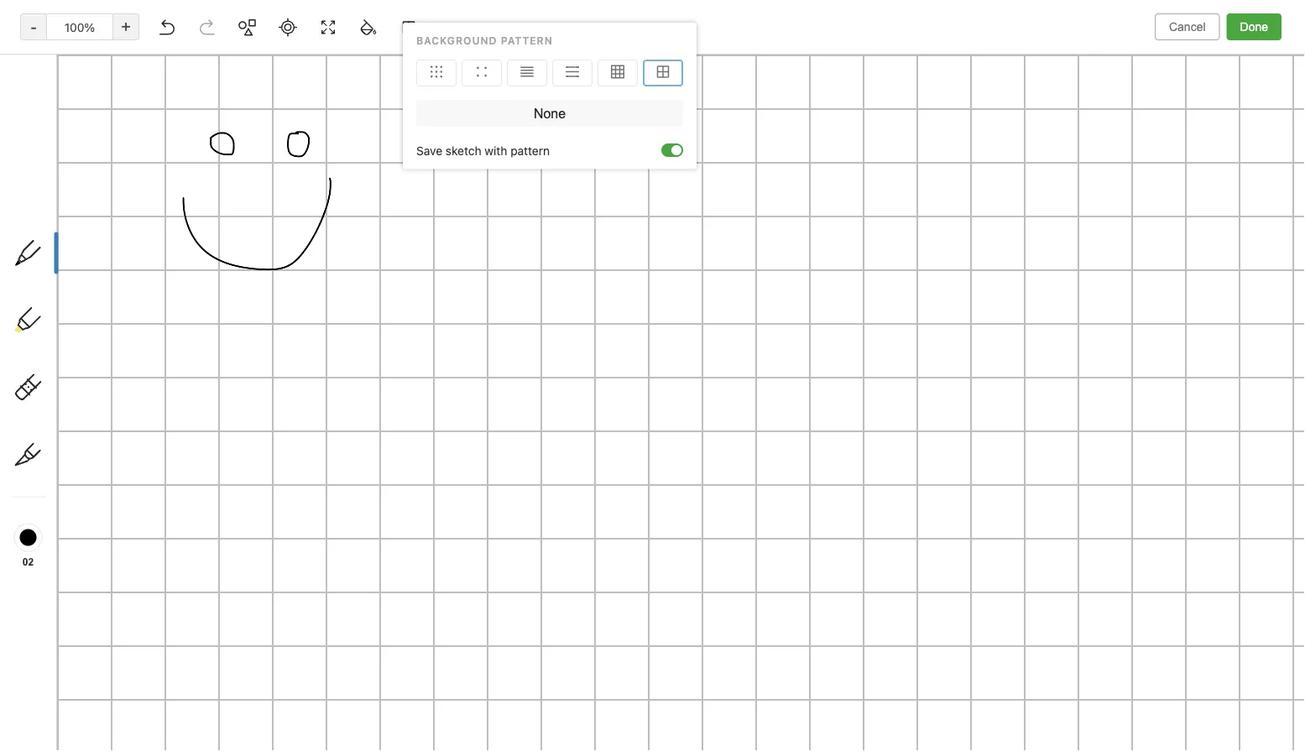 Task type: vqa. For each thing, say whether or not it's contained in the screenshot.
Main element on the left
no



Task type: describe. For each thing, give the bounding box(es) containing it.
only you
[[1146, 47, 1190, 60]]

home link
[[0, 132, 201, 159]]

last
[[535, 85, 558, 99]]

cancel
[[814, 10, 851, 24]]

edited
[[561, 85, 595, 99]]

tasks
[[37, 219, 67, 233]]

changes
[[1216, 728, 1259, 741]]

Note Editor text field
[[0, 0, 1305, 751]]

list
[[271, 230, 291, 244]]

all
[[723, 10, 735, 24]]

a few minutes ago
[[223, 183, 310, 194]]

expand note image
[[533, 44, 553, 64]]

you
[[1172, 47, 1190, 60]]

last edited on nov 16, 2023
[[535, 85, 687, 99]]

notebooks
[[38, 256, 97, 269]]

all
[[1200, 728, 1213, 741]]

tree containing home
[[0, 132, 201, 659]]

devices.
[[766, 10, 811, 24]]

home
[[37, 138, 69, 152]]

expand notebooks image
[[4, 256, 18, 269]]

trash
[[37, 346, 67, 360]]

first notebook
[[594, 47, 669, 60]]

note window element
[[0, 0, 1305, 751]]

for
[[602, 10, 617, 24]]

sugar
[[279, 248, 310, 262]]

eggs
[[249, 248, 275, 262]]

notes inside 'tree'
[[37, 192, 69, 206]]

new button
[[10, 88, 191, 118]]

untitled
[[223, 130, 268, 144]]

nov
[[615, 85, 636, 99]]

1 vertical spatial ago
[[279, 283, 297, 295]]

shared
[[37, 309, 75, 323]]

grocery list milk eggs sugar cheese
[[223, 230, 355, 262]]

a
[[223, 183, 229, 194]]

saved
[[1262, 728, 1292, 741]]

first
[[594, 47, 616, 60]]

your
[[739, 10, 763, 24]]

with
[[78, 309, 101, 323]]

me
[[104, 309, 121, 323]]

notebook
[[619, 47, 669, 60]]

trash link
[[0, 340, 201, 367]]



Task type: locate. For each thing, give the bounding box(es) containing it.
shortcuts button
[[0, 159, 201, 186]]

ago
[[292, 183, 310, 194], [279, 283, 297, 295]]

ago down 'sugar'
[[279, 283, 297, 295]]

tags button
[[0, 276, 201, 303]]

all changes saved
[[1200, 728, 1292, 741]]

try evernote personal for free: sync across all your devices. cancel anytime.
[[477, 10, 900, 24]]

free:
[[621, 10, 649, 24]]

settings image
[[171, 13, 191, 34]]

tags
[[38, 283, 63, 297]]

sync
[[655, 10, 681, 24]]

1 horizontal spatial notes
[[238, 50, 284, 70]]

minutes right 23
[[239, 283, 276, 295]]

across
[[685, 10, 720, 24]]

new
[[37, 96, 61, 110]]

milk
[[223, 248, 245, 262]]

0 horizontal spatial notes
[[37, 192, 69, 206]]

2023
[[658, 85, 687, 99]]

personal
[[551, 10, 599, 24]]

shortcuts
[[38, 165, 91, 179]]

evernote
[[498, 10, 548, 24]]

notes up tasks
[[37, 192, 69, 206]]

notes up untitled
[[238, 50, 284, 70]]

23
[[223, 283, 236, 295]]

ago up grocery list milk eggs sugar cheese
[[292, 183, 310, 194]]

notebooks link
[[0, 249, 201, 276]]

Search text field
[[22, 49, 180, 79]]

upgrade button
[[10, 674, 191, 708]]

share
[[1218, 47, 1251, 60]]

tasks button
[[0, 212, 201, 239]]

minutes
[[252, 183, 289, 194], [239, 283, 276, 295]]

notes
[[238, 50, 284, 70], [37, 192, 69, 206]]

only
[[1146, 47, 1169, 60]]

0 vertical spatial notes
[[238, 50, 284, 70]]

1 vertical spatial notes
[[37, 192, 69, 206]]

tree
[[0, 132, 201, 659]]

first notebook button
[[573, 42, 674, 65]]

0 vertical spatial minutes
[[252, 183, 289, 194]]

shared with me link
[[0, 303, 201, 330]]

upgrade
[[87, 684, 137, 698]]

cheese
[[314, 248, 355, 262]]

16,
[[640, 85, 655, 99]]

note list element
[[201, 34, 521, 751]]

on
[[598, 85, 612, 99]]

try
[[477, 10, 495, 24]]

anytime.
[[854, 10, 900, 24]]

0 vertical spatial ago
[[292, 183, 310, 194]]

shared with me
[[37, 309, 121, 323]]

notes link
[[0, 186, 201, 212]]

share button
[[1204, 40, 1265, 67]]

notes inside note list element
[[238, 50, 284, 70]]

1 vertical spatial minutes
[[239, 283, 276, 295]]

add a reminder image
[[531, 724, 552, 745]]

minutes right few
[[252, 183, 289, 194]]

few
[[232, 183, 249, 194]]

23 minutes ago
[[223, 283, 297, 295]]

None search field
[[22, 49, 180, 79]]

grocery
[[223, 230, 268, 244]]



